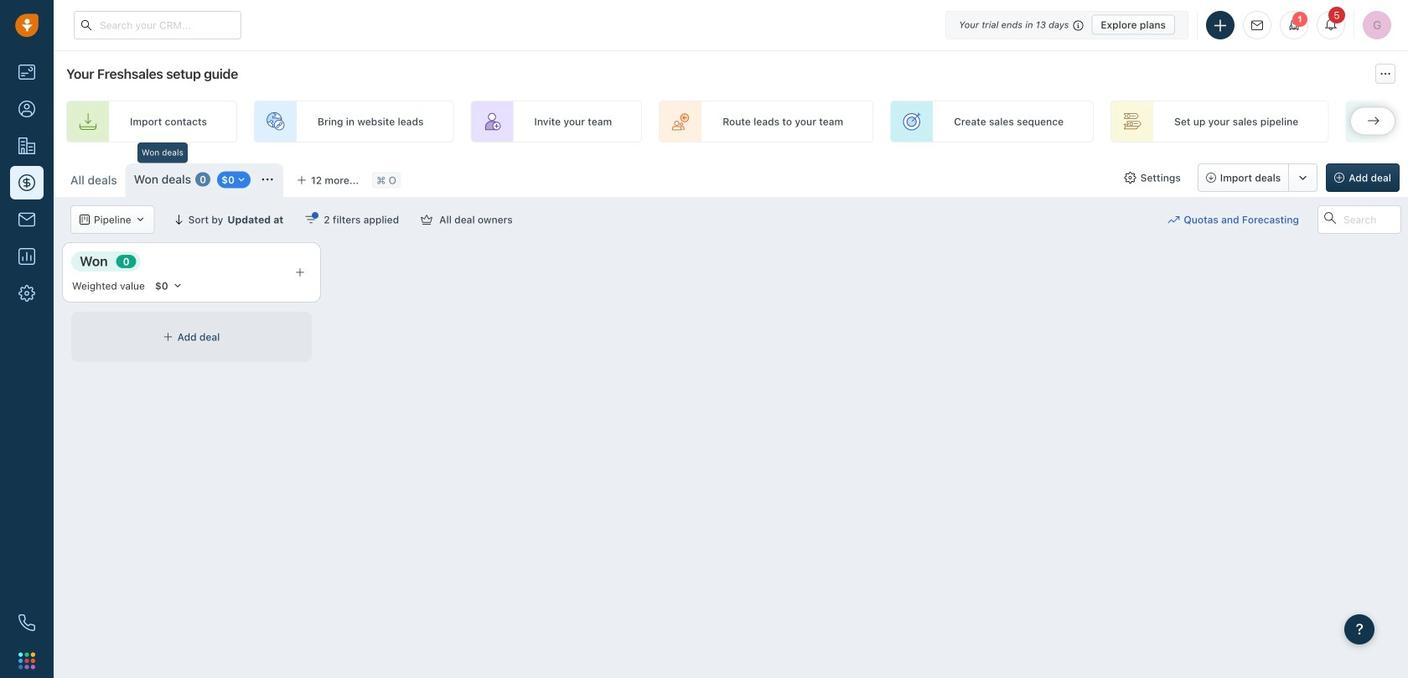 Task type: vqa. For each thing, say whether or not it's contained in the screenshot.
dialog
no



Task type: describe. For each thing, give the bounding box(es) containing it.
Search field
[[1318, 205, 1402, 234]]

phone image
[[18, 615, 35, 631]]



Task type: locate. For each thing, give the bounding box(es) containing it.
send email image
[[1252, 20, 1264, 31]]

phone element
[[10, 606, 44, 640]]

group
[[1198, 164, 1319, 192]]

container_wx8msf4aqz5i3rn1 image
[[236, 175, 247, 185], [305, 214, 317, 226], [421, 214, 433, 226], [1169, 214, 1180, 226], [163, 332, 173, 342]]

container_wx8msf4aqz5i3rn1 image
[[1125, 172, 1137, 184], [262, 174, 273, 185], [80, 215, 90, 225], [136, 215, 146, 225]]

Search your CRM... text field
[[74, 11, 242, 39]]

freshworks switcher image
[[18, 653, 35, 669]]



